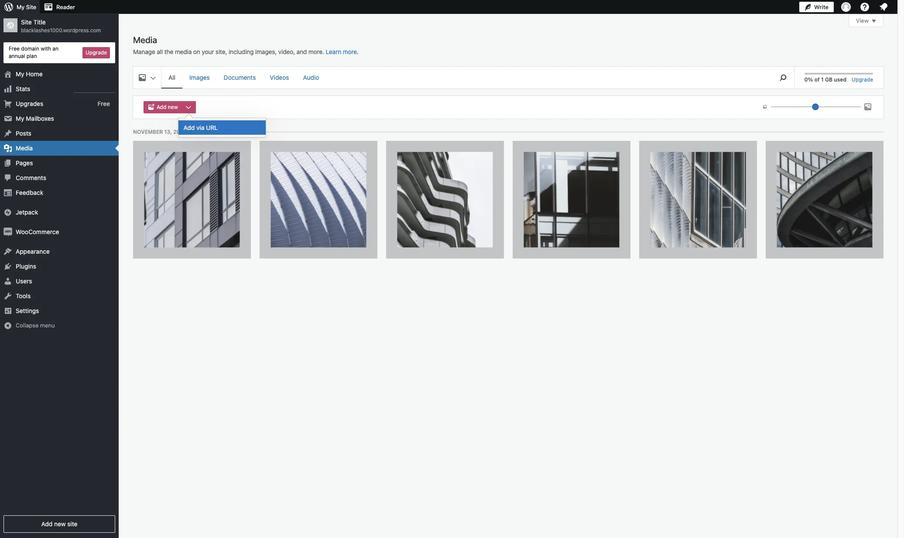 Task type: vqa. For each thing, say whether or not it's contained in the screenshot.
bottommost Toggle menu image
no



Task type: describe. For each thing, give the bounding box(es) containing it.
users
[[16, 277, 32, 285]]

jetpack link
[[0, 205, 119, 220]]

0 vertical spatial site
[[26, 3, 36, 10]]

your
[[202, 48, 214, 55]]

including
[[229, 48, 254, 55]]

write link
[[799, 0, 834, 14]]

stats link
[[0, 81, 119, 96]]

annual plan
[[9, 53, 37, 59]]

open search image
[[772, 72, 794, 83]]

add via url button
[[178, 120, 266, 135]]

site inside site title blacklashes1000.wordpress.com
[[21, 18, 32, 26]]

home
[[26, 70, 43, 77]]

media
[[175, 48, 192, 55]]

documents
[[224, 74, 256, 81]]

pages
[[16, 159, 33, 166]]

view
[[856, 17, 869, 24]]

manage
[[133, 48, 155, 55]]

videos link
[[263, 67, 296, 88]]

collapse menu link
[[0, 318, 119, 333]]

manage your notifications image
[[878, 2, 889, 12]]

jetpack
[[16, 208, 38, 216]]

13,
[[164, 129, 172, 135]]

plugins link
[[0, 259, 119, 274]]

with
[[41, 45, 51, 52]]

img image for woocommerce
[[3, 228, 12, 236]]

closed image
[[872, 20, 876, 23]]

media main content
[[133, 14, 884, 263]]

tools link
[[0, 289, 119, 303]]

none range field inside media main content
[[771, 103, 861, 111]]

all link
[[161, 67, 182, 88]]

woocommerce link
[[0, 225, 119, 239]]

highest hourly views 0 image
[[74, 87, 115, 93]]

my home link
[[0, 67, 119, 81]]

menu
[[40, 322, 55, 329]]

my mailboxes link
[[0, 111, 119, 126]]

add for add new site
[[41, 521, 52, 528]]

url
[[206, 124, 218, 131]]

posts link
[[0, 126, 119, 141]]

settings link
[[0, 303, 119, 318]]

blacklashes1000.wordpress.com
[[21, 27, 101, 34]]

add new
[[157, 104, 178, 110]]

img image for jetpack
[[3, 208, 12, 217]]

posts
[[16, 129, 31, 137]]

new for add new site
[[54, 521, 66, 528]]

users link
[[0, 274, 119, 289]]

collapse
[[16, 322, 39, 329]]

images link
[[182, 67, 217, 88]]

domain
[[21, 45, 39, 52]]

an
[[52, 45, 58, 52]]

gb
[[825, 76, 833, 83]]

free for free domain with an annual plan
[[9, 45, 20, 52]]

reader link
[[40, 0, 78, 14]]

upgrade inside media main content
[[852, 76, 873, 83]]

media for media manage all the media on your site, including images, video, and more. learn more .
[[133, 35, 157, 45]]

upgrades
[[16, 100, 43, 107]]

mailboxes
[[26, 115, 54, 122]]

my site link
[[0, 0, 40, 14]]

all
[[168, 74, 175, 81]]

write
[[814, 3, 829, 10]]

used
[[834, 76, 846, 83]]

2 placeholder image image from the left
[[271, 152, 366, 248]]

woocommerce
[[16, 228, 59, 235]]

reader
[[56, 3, 75, 10]]

add new site link
[[3, 516, 115, 533]]

comments link
[[0, 170, 119, 185]]

6 placeholder image image from the left
[[777, 152, 872, 248]]

feedback link
[[0, 185, 119, 200]]

2023
[[173, 129, 187, 135]]

site,
[[216, 48, 227, 55]]

add new site
[[41, 521, 77, 528]]

feedback
[[16, 189, 43, 196]]

of
[[814, 76, 820, 83]]

add new group
[[144, 101, 199, 113]]

0% of 1 gb used
[[804, 76, 846, 83]]

stats
[[16, 85, 30, 92]]

learn more link
[[326, 48, 357, 55]]

media for media
[[16, 144, 33, 152]]

audio
[[303, 74, 319, 81]]

add for add via url
[[183, 124, 195, 131]]

upgrade button
[[83, 47, 110, 58]]

5 placeholder image image from the left
[[650, 152, 746, 248]]

media manage all the media on your site, including images, video, and more. learn more .
[[133, 35, 359, 55]]

plugins
[[16, 262, 36, 270]]



Task type: locate. For each thing, give the bounding box(es) containing it.
upgrade up highest hourly views 0 image at the left top of page
[[86, 49, 107, 56]]

0 horizontal spatial media
[[16, 144, 33, 152]]

1
[[821, 76, 824, 83]]

add via url menu
[[178, 118, 266, 137]]

4 placeholder image image from the left
[[524, 152, 619, 248]]

0 vertical spatial new
[[168, 104, 178, 110]]

1 vertical spatial add
[[183, 124, 195, 131]]

tools
[[16, 292, 31, 300]]

None range field
[[771, 103, 861, 111]]

my for my mailboxes
[[16, 115, 24, 122]]

img image inside woocommerce link
[[3, 228, 12, 236]]

0 vertical spatial add
[[157, 104, 166, 110]]

1 horizontal spatial free
[[97, 100, 110, 107]]

menu
[[161, 67, 768, 89]]

new
[[168, 104, 178, 110], [54, 521, 66, 528]]

0%
[[804, 76, 813, 83]]

my profile image
[[841, 2, 851, 12]]

img image left jetpack
[[3, 208, 12, 217]]

images
[[189, 74, 210, 81]]

1 vertical spatial my
[[16, 70, 24, 77]]

add left via
[[183, 124, 195, 131]]

upgrade right used
[[852, 76, 873, 83]]

my left reader link
[[17, 3, 25, 10]]

media up manage
[[133, 35, 157, 45]]

upgrade
[[86, 49, 107, 56], [852, 76, 873, 83]]

my for my home
[[16, 70, 24, 77]]

free up annual plan
[[9, 45, 20, 52]]

site up title
[[26, 3, 36, 10]]

1 horizontal spatial add
[[157, 104, 166, 110]]

new inside group
[[168, 104, 178, 110]]

menu containing all
[[161, 67, 768, 89]]

learn more
[[326, 48, 357, 55]]

0 horizontal spatial add
[[41, 521, 52, 528]]

documents link
[[217, 67, 263, 88]]

my for my site
[[17, 3, 25, 10]]

on
[[193, 48, 200, 55]]

view button
[[849, 14, 884, 27]]

free inside free domain with an annual plan
[[9, 45, 20, 52]]

new left site
[[54, 521, 66, 528]]

1 vertical spatial new
[[54, 521, 66, 528]]

add
[[157, 104, 166, 110], [183, 124, 195, 131], [41, 521, 52, 528]]

videos
[[270, 74, 289, 81]]

add inside add new site link
[[41, 521, 52, 528]]

add inside add via url "button"
[[183, 124, 195, 131]]

free domain with an annual plan
[[9, 45, 58, 59]]

pages link
[[0, 156, 119, 170]]

.
[[357, 48, 359, 55]]

2 vertical spatial add
[[41, 521, 52, 528]]

0 vertical spatial media
[[133, 35, 157, 45]]

1 vertical spatial media
[[16, 144, 33, 152]]

media inside media manage all the media on your site, including images, video, and more. learn more .
[[133, 35, 157, 45]]

1 horizontal spatial media
[[133, 35, 157, 45]]

0 horizontal spatial free
[[9, 45, 20, 52]]

my home
[[16, 70, 43, 77]]

1 vertical spatial site
[[21, 18, 32, 26]]

upgrade inside "upgrade" button
[[86, 49, 107, 56]]

menu inside media main content
[[161, 67, 768, 89]]

all
[[157, 48, 163, 55]]

free
[[9, 45, 20, 52], [97, 100, 110, 107]]

2 vertical spatial my
[[16, 115, 24, 122]]

add for add new
[[157, 104, 166, 110]]

my up posts
[[16, 115, 24, 122]]

3 placeholder image image from the left
[[397, 152, 493, 248]]

none search field inside media main content
[[772, 67, 794, 89]]

new up 13,
[[168, 104, 178, 110]]

2 img image from the top
[[3, 228, 12, 236]]

free down highest hourly views 0 image at the left top of page
[[97, 100, 110, 107]]

collapse menu
[[16, 322, 55, 329]]

add via url tooltip
[[178, 113, 270, 137]]

add via url
[[183, 124, 218, 131]]

site
[[26, 3, 36, 10], [21, 18, 32, 26]]

0 horizontal spatial upgrade
[[86, 49, 107, 56]]

1 vertical spatial free
[[97, 100, 110, 107]]

0 vertical spatial free
[[9, 45, 20, 52]]

1 vertical spatial upgrade
[[852, 76, 873, 83]]

1 vertical spatial img image
[[3, 228, 12, 236]]

appearance link
[[0, 244, 119, 259]]

audio link
[[296, 67, 326, 88]]

1 horizontal spatial new
[[168, 104, 178, 110]]

media up pages
[[16, 144, 33, 152]]

2 horizontal spatial add
[[183, 124, 195, 131]]

title
[[33, 18, 46, 26]]

placeholder image image
[[144, 152, 240, 248], [271, 152, 366, 248], [397, 152, 493, 248], [524, 152, 619, 248], [650, 152, 746, 248], [777, 152, 872, 248]]

and
[[296, 48, 307, 55]]

november
[[133, 129, 163, 135]]

help image
[[860, 2, 870, 12]]

more.
[[308, 48, 324, 55]]

site left title
[[21, 18, 32, 26]]

the
[[164, 48, 173, 55]]

1 horizontal spatial upgrade
[[852, 76, 873, 83]]

0 vertical spatial upgrade
[[86, 49, 107, 56]]

img image
[[3, 208, 12, 217], [3, 228, 12, 236]]

my mailboxes
[[16, 115, 54, 122]]

my left home
[[16, 70, 24, 77]]

november 13, 2023
[[133, 129, 187, 135]]

add up 'november 13, 2023'
[[157, 104, 166, 110]]

0 horizontal spatial new
[[54, 521, 66, 528]]

free for free
[[97, 100, 110, 107]]

add inside group
[[157, 104, 166, 110]]

media
[[133, 35, 157, 45], [16, 144, 33, 152]]

my
[[17, 3, 25, 10], [16, 70, 24, 77], [16, 115, 24, 122]]

add left site
[[41, 521, 52, 528]]

0 vertical spatial img image
[[3, 208, 12, 217]]

video,
[[278, 48, 295, 55]]

comments
[[16, 174, 46, 181]]

site title blacklashes1000.wordpress.com
[[21, 18, 101, 34]]

1 placeholder image image from the left
[[144, 152, 240, 248]]

img image left woocommerce
[[3, 228, 12, 236]]

appearance
[[16, 248, 50, 255]]

settings
[[16, 307, 39, 314]]

site
[[67, 521, 77, 528]]

my site
[[17, 3, 36, 10]]

new for add new
[[168, 104, 178, 110]]

1 img image from the top
[[3, 208, 12, 217]]

None search field
[[772, 67, 794, 89]]

0 vertical spatial my
[[17, 3, 25, 10]]

images,
[[255, 48, 277, 55]]

via
[[196, 124, 204, 131]]

img image inside jetpack link
[[3, 208, 12, 217]]

media link
[[0, 141, 119, 156]]



